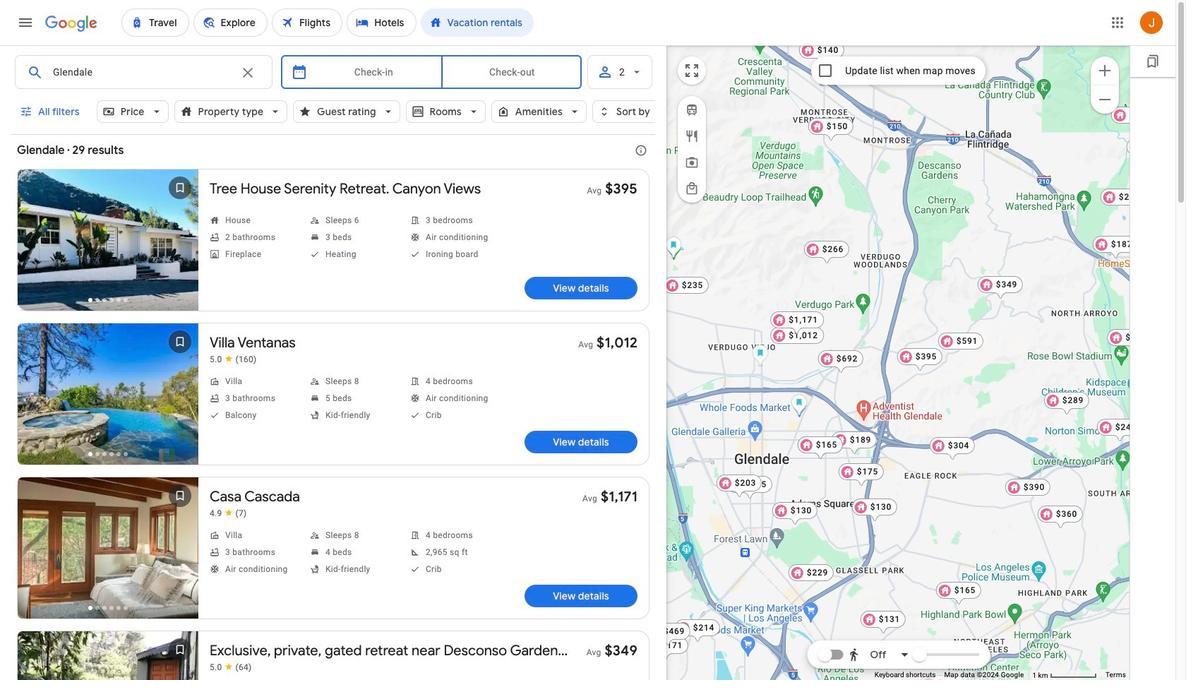 Task type: locate. For each thing, give the bounding box(es) containing it.
2 photos list from the top
[[18, 323, 198, 479]]

the clara image
[[805, 336, 810, 341]]

save tree house serenity retreat. canyon views to collection image
[[163, 171, 197, 205]]

1 photo 1 image from the top
[[18, 169, 198, 311]]

next image down save casa cascada to collection icon
[[163, 534, 197, 568]]

photo 1 image for photos list associated with save casa cascada to collection icon back image
[[18, 477, 198, 619]]

main menu image
[[17, 14, 34, 31]]

2 photo 1 image from the top
[[18, 323, 198, 465]]

clear image
[[239, 64, 256, 81]]

1 vertical spatial back image
[[19, 380, 53, 414]]

next image down save villa ventanas to collection image on the left of page
[[163, 380, 197, 414]]

3 back image from the top
[[19, 534, 53, 568]]

next image
[[163, 226, 197, 260], [163, 380, 197, 414], [163, 534, 197, 568]]

view larger map image
[[684, 62, 701, 79]]

muffin can stop us image
[[752, 344, 768, 367]]

back image
[[19, 226, 53, 260], [19, 380, 53, 414], [19, 534, 53, 568]]

5 out of 5 stars from 64 reviews image
[[210, 662, 252, 673]]

next image for save villa ventanas to collection image on the left of page
[[163, 380, 197, 414]]

5 out of 5 stars from 160 reviews image
[[210, 354, 257, 365]]

Search for places, hotels and more text field
[[52, 56, 231, 88]]

back image for photos list for save villa ventanas to collection image on the left of page
[[19, 380, 53, 414]]

whole foods market image
[[791, 394, 807, 416]]

save villa ventanas to collection image
[[163, 325, 197, 359]]

0 vertical spatial back image
[[19, 226, 53, 260]]

next image for save casa cascada to collection icon
[[163, 534, 197, 568]]

1 vertical spatial next image
[[163, 380, 197, 414]]

photos list for save villa ventanas to collection image on the left of page
[[18, 323, 198, 479]]

1 next image from the top
[[163, 226, 197, 260]]

2 vertical spatial back image
[[19, 534, 53, 568]]

filters form
[[11, 45, 674, 143]]

save casa cascada to collection image
[[163, 479, 197, 513]]

next image down save tree house serenity retreat. canyon views to collection icon
[[163, 226, 197, 260]]

4.9 out of 5 stars from 7 reviews image
[[210, 508, 247, 519]]

photos list
[[18, 169, 198, 325], [18, 323, 198, 479], [18, 477, 198, 633], [18, 631, 198, 680]]

3 photos list from the top
[[18, 477, 198, 633]]

1 back image from the top
[[19, 226, 53, 260]]

2 vertical spatial next image
[[163, 534, 197, 568]]

2 next image from the top
[[163, 380, 197, 414]]

2 back image from the top
[[19, 380, 53, 414]]

learn more about these results image
[[624, 133, 658, 167]]

zoom in map image
[[1097, 62, 1114, 79]]

1 photos list from the top
[[18, 169, 198, 325]]

photo 1 image
[[18, 169, 198, 311], [18, 323, 198, 465], [18, 477, 198, 619], [18, 631, 198, 680]]

3 photo 1 image from the top
[[18, 477, 198, 619]]

0 vertical spatial next image
[[163, 226, 197, 260]]

3 next image from the top
[[163, 534, 197, 568]]

photo 1 image for photos list for save villa ventanas to collection image on the left of page back image
[[18, 323, 198, 465]]

save exclusive, private, gated retreat near desconso gardens and rose bowl to collection image
[[163, 633, 197, 667]]



Task type: vqa. For each thing, say whether or not it's contained in the screenshot.
6:05 PM text field
no



Task type: describe. For each thing, give the bounding box(es) containing it.
map region
[[667, 45, 1131, 680]]

4 photos list from the top
[[18, 631, 198, 680]]

back image for photos list associated with save casa cascada to collection icon
[[19, 534, 53, 568]]

photos list for save casa cascada to collection icon
[[18, 477, 198, 633]]

photos list for save tree house serenity retreat. canyon views to collection icon
[[18, 169, 198, 325]]

Check-out text field
[[454, 56, 571, 88]]

beautiful house in the hills, $300 image
[[1127, 138, 1172, 162]]

photo 1 image for back image corresponding to photos list associated with save tree house serenity retreat. canyon views to collection icon
[[18, 169, 198, 311]]

brand park image
[[665, 236, 681, 259]]

Check-in text field
[[316, 56, 431, 88]]

4 photo 1 image from the top
[[18, 631, 198, 680]]

back image for photos list associated with save tree house serenity retreat. canyon views to collection icon
[[19, 226, 53, 260]]

next image for save tree house serenity retreat. canyon views to collection icon
[[163, 226, 197, 260]]

zoom out map image
[[1097, 91, 1114, 108]]



